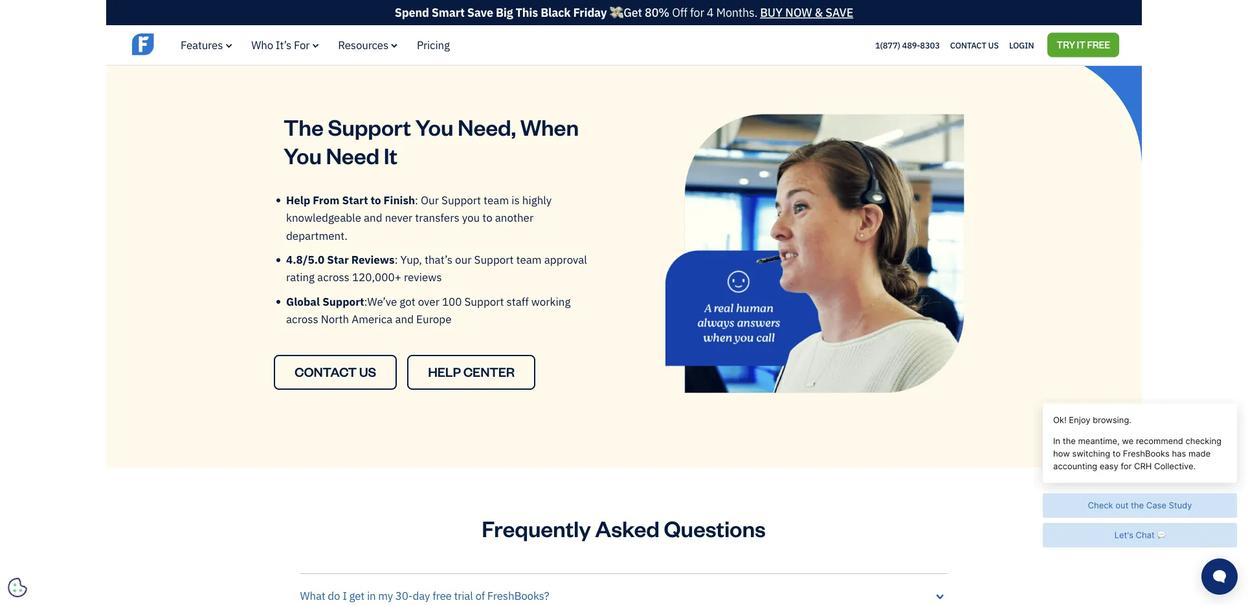 Task type: describe. For each thing, give the bounding box(es) containing it.
help center
[[428, 364, 515, 381]]

asked
[[595, 515, 660, 544]]

from
[[313, 193, 339, 207]]

who it's for link
[[251, 38, 319, 52]]

buy
[[760, 5, 783, 20]]

features link
[[181, 38, 232, 52]]

staff
[[507, 295, 529, 309]]

now
[[785, 5, 812, 20]]

you
[[462, 211, 480, 225]]

what
[[300, 590, 325, 604]]

us
[[359, 364, 376, 381]]

off
[[672, 5, 688, 20]]

transfers
[[415, 211, 459, 225]]

of
[[476, 590, 485, 604]]

finish
[[384, 193, 415, 207]]

💸
[[610, 5, 621, 20]]

frequently asked questions
[[482, 515, 766, 544]]

contact us
[[295, 364, 376, 381]]

what do i get in my 30-day free trial of freshbooks?
[[300, 590, 549, 604]]

1(877) 489-8303 link
[[875, 40, 940, 51]]

trial
[[454, 590, 473, 604]]

0 horizontal spatial you
[[284, 141, 322, 170]]

knowledgeable
[[286, 211, 361, 225]]

our
[[421, 193, 439, 207]]

cookie consent banner dialog
[[10, 447, 204, 596]]

try it free
[[1057, 38, 1110, 51]]

another
[[495, 211, 534, 225]]

save
[[826, 5, 853, 20]]

do
[[328, 590, 340, 604]]

months.
[[716, 5, 758, 20]]

and inside the : our support team is highly knowledgeable and never transfers you to another department.
[[364, 211, 382, 225]]

contact us link
[[950, 37, 999, 54]]

80%
[[645, 5, 669, 20]]

reviews
[[404, 270, 442, 285]]

partner with freshbooks image
[[284, 0, 583, 4]]

: for 4.8/5.0 star reviews
[[395, 253, 398, 267]]

: yup, that's our support team approval rating across 120,000+ reviews
[[286, 253, 587, 285]]

support inside : yup, that's our support team approval rating across 120,000+ reviews
[[474, 253, 514, 267]]

is
[[512, 193, 520, 207]]

team inside : yup, that's our support team approval rating across 120,000+ reviews
[[516, 253, 542, 267]]

the
[[284, 112, 324, 141]]

buy now & save link
[[760, 5, 853, 20]]

when
[[520, 112, 579, 141]]

global
[[286, 295, 320, 309]]

for
[[294, 38, 310, 52]]

that's
[[425, 253, 453, 267]]

8303
[[920, 40, 940, 51]]

global support
[[286, 295, 364, 309]]

4.8/5.0 star reviews
[[286, 253, 395, 267]]

my
[[378, 590, 393, 604]]

contact us link
[[274, 356, 397, 391]]

:we've
[[364, 295, 397, 309]]

resources link
[[338, 38, 398, 52]]

pricing link
[[417, 38, 450, 52]]

try it free link
[[1048, 33, 1119, 57]]

0 horizontal spatial to
[[371, 193, 381, 207]]

got
[[400, 295, 415, 309]]

help
[[428, 364, 461, 381]]

our
[[455, 253, 472, 267]]

contact
[[295, 364, 357, 381]]

freshbooks logo image
[[132, 32, 232, 57]]

: our support team is highly knowledgeable and never transfers you to another department.
[[286, 193, 552, 243]]

and inside :we've got over 100 support staff working across north america and europe
[[395, 312, 414, 327]]

day
[[413, 590, 430, 604]]

help from start to finish
[[286, 193, 415, 207]]

approval
[[544, 253, 587, 267]]

start
[[342, 193, 368, 207]]

yup,
[[400, 253, 422, 267]]

us
[[988, 40, 999, 51]]

who it's for
[[251, 38, 310, 52]]

friday
[[573, 5, 607, 20]]



Task type: vqa. For each thing, say whether or not it's contained in the screenshot.
few
no



Task type: locate. For each thing, give the bounding box(es) containing it.
support inside the 'the support you need, when you need it'
[[328, 112, 411, 141]]

login
[[1009, 40, 1034, 51]]

you right it at left
[[415, 112, 453, 141]]

you up help
[[284, 141, 322, 170]]

who
[[251, 38, 273, 52]]

support inside the : our support team is highly knowledgeable and never transfers you to another department.
[[442, 193, 481, 207]]

0 vertical spatial to
[[371, 193, 381, 207]]

0 vertical spatial team
[[484, 193, 509, 207]]

spend
[[395, 5, 429, 20]]

0 vertical spatial and
[[364, 211, 382, 225]]

0 vertical spatial across
[[317, 270, 350, 285]]

big
[[496, 5, 513, 20]]

it
[[1077, 38, 1086, 51]]

4
[[707, 5, 714, 20]]

for
[[690, 5, 704, 20]]

: inside : yup, that's our support team approval rating across 120,000+ reviews
[[395, 253, 398, 267]]

1 vertical spatial team
[[516, 253, 542, 267]]

freshbooks?
[[487, 590, 549, 604]]

&
[[815, 5, 823, 20]]

489-
[[902, 40, 920, 51]]

need
[[326, 141, 379, 170]]

america
[[352, 312, 393, 327]]

it's
[[276, 38, 291, 52]]

center
[[463, 364, 515, 381]]

team left is
[[484, 193, 509, 207]]

get
[[624, 5, 642, 20]]

to right you
[[483, 211, 492, 225]]

1(877)
[[875, 40, 900, 51]]

features
[[181, 38, 223, 52]]

and down "got"
[[395, 312, 414, 327]]

i
[[343, 590, 347, 604]]

north
[[321, 312, 349, 327]]

: inside the : our support team is highly knowledgeable and never transfers you to another department.
[[415, 193, 418, 207]]

across down star
[[317, 270, 350, 285]]

team
[[484, 193, 509, 207], [516, 253, 542, 267]]

resources
[[338, 38, 389, 52]]

it
[[384, 141, 397, 170]]

0 vertical spatial :
[[415, 193, 418, 207]]

the support you need, when you need it
[[284, 112, 579, 170]]

support
[[328, 112, 411, 141], [442, 193, 481, 207], [474, 253, 514, 267], [323, 295, 364, 309], [465, 295, 504, 309]]

contact
[[950, 40, 986, 51]]

100
[[442, 295, 462, 309]]

department.
[[286, 228, 348, 243]]

pricing
[[417, 38, 450, 52]]

: for help from start to finish
[[415, 193, 418, 207]]

europe
[[416, 312, 452, 327]]

you
[[415, 112, 453, 141], [284, 141, 322, 170]]

spend smart save big this black friday 💸 get 80% off for 4 months. buy now & save
[[395, 5, 853, 20]]

need,
[[458, 112, 516, 141]]

1 horizontal spatial and
[[395, 312, 414, 327]]

and down start
[[364, 211, 382, 225]]

never
[[385, 211, 413, 225]]

1(877) 489-8303
[[875, 40, 940, 51]]

across
[[317, 270, 350, 285], [286, 312, 318, 327]]

working
[[531, 295, 571, 309]]

1 vertical spatial across
[[286, 312, 318, 327]]

1 horizontal spatial :
[[415, 193, 418, 207]]

0 horizontal spatial :
[[395, 253, 398, 267]]

to inside the : our support team is highly knowledgeable and never transfers you to another department.
[[483, 211, 492, 225]]

frequently
[[482, 515, 591, 544]]

cookie preferences image
[[8, 579, 27, 598]]

and
[[364, 211, 382, 225], [395, 312, 414, 327]]

team inside the : our support team is highly knowledgeable and never transfers you to another department.
[[484, 193, 509, 207]]

help
[[286, 193, 310, 207]]

:we've got over 100 support staff working across north america and europe
[[286, 295, 571, 327]]

: left yup,
[[395, 253, 398, 267]]

120,000+
[[352, 270, 401, 285]]

free
[[433, 590, 452, 604]]

reviews
[[351, 253, 395, 267]]

0 horizontal spatial team
[[484, 193, 509, 207]]

contact us
[[950, 40, 999, 51]]

highly
[[522, 193, 552, 207]]

:
[[415, 193, 418, 207], [395, 253, 398, 267]]

1 horizontal spatial team
[[516, 253, 542, 267]]

across inside :we've got over 100 support staff working across north america and europe
[[286, 312, 318, 327]]

1 horizontal spatial you
[[415, 112, 453, 141]]

1 vertical spatial :
[[395, 253, 398, 267]]

free
[[1087, 38, 1110, 51]]

: left our
[[415, 193, 418, 207]]

smart
[[432, 5, 465, 20]]

1 horizontal spatial to
[[483, 211, 492, 225]]

login link
[[1009, 37, 1034, 54]]

get
[[349, 590, 365, 604]]

save
[[467, 5, 493, 20]]

help center link
[[407, 356, 536, 391]]

team left approval
[[516, 253, 542, 267]]

1 vertical spatial to
[[483, 211, 492, 225]]

across down global
[[286, 312, 318, 327]]

over
[[418, 295, 440, 309]]

in
[[367, 590, 376, 604]]

to
[[371, 193, 381, 207], [483, 211, 492, 225]]

this
[[516, 5, 538, 20]]

0 horizontal spatial and
[[364, 211, 382, 225]]

black
[[541, 5, 571, 20]]

to right start
[[371, 193, 381, 207]]

support inside :we've got over 100 support staff working across north america and europe
[[465, 295, 504, 309]]

rating
[[286, 270, 315, 285]]

4.8/5.0
[[286, 253, 324, 267]]

1 vertical spatial and
[[395, 312, 414, 327]]

across inside : yup, that's our support team approval rating across 120,000+ reviews
[[317, 270, 350, 285]]



